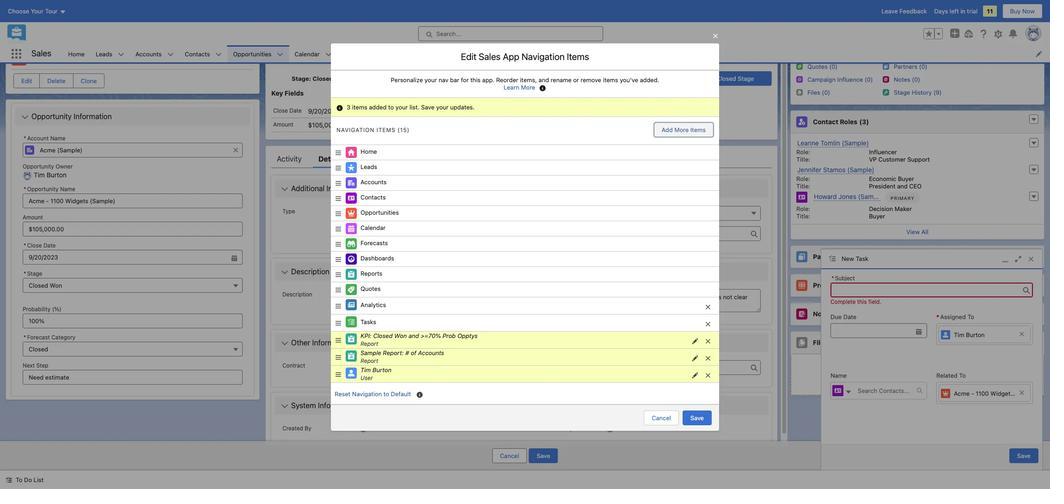 Task type: describe. For each thing, give the bounding box(es) containing it.
* opportunity name
[[24, 186, 75, 193]]

1 vertical spatial for
[[552, 89, 561, 97]]

account
[[27, 135, 49, 142]]

0 vertical spatial won
[[335, 75, 348, 82]]

stamos
[[824, 166, 846, 174]]

vp
[[870, 156, 878, 163]]

personalize
[[391, 76, 423, 84]]

jennifer stamos (sample)
[[798, 166, 875, 174]]

1 horizontal spatial close
[[273, 107, 288, 114]]

to do list button
[[0, 471, 49, 490]]

description information
[[291, 268, 370, 276]]

or drop files
[[901, 381, 936, 388]]

burton for tim burton
[[967, 332, 986, 339]]

learn
[[504, 84, 520, 91]]

path options list box
[[292, 49, 773, 64]]

(sample) for jennifer stamos (sample)
[[848, 166, 875, 174]]

date for close date
[[290, 107, 302, 114]]

great work! you've closed a successful deal.
[[520, 106, 651, 113]]

calendar link
[[289, 45, 325, 62]]

economic
[[870, 175, 897, 183]]

items inside button
[[691, 126, 706, 134]]

0 horizontal spatial closed
[[313, 75, 334, 82]]

last modified by
[[529, 425, 573, 432]]

0 vertical spatial acme - 1100 widgets (sample)
[[32, 53, 155, 62]]

items,
[[520, 76, 537, 84]]

influencer
[[870, 148, 898, 156]]

* for * subject
[[832, 275, 835, 282]]

1 horizontal spatial sales
[[479, 51, 501, 62]]

additional information
[[291, 184, 365, 193]]

report inside kpi: closed won and >=70% prob opptys report
[[361, 341, 379, 348]]

key
[[272, 89, 283, 97]]

jennifer stamos (sample) link
[[798, 166, 875, 174]]

due date
[[831, 313, 857, 321]]

0 horizontal spatial quotes
[[361, 286, 381, 293]]

quotes list item
[[478, 45, 521, 62]]

0 vertical spatial and
[[539, 76, 549, 84]]

#
[[406, 350, 409, 357]]

new task dialog
[[822, 249, 1044, 471]]

1 horizontal spatial items
[[567, 51, 590, 62]]

name inside new task dialog
[[831, 372, 848, 380]]

contacts list item
[[179, 45, 228, 62]]

remove
[[581, 76, 602, 84]]

contacts link
[[179, 45, 216, 62]]

1 vertical spatial navigation
[[337, 127, 375, 133]]

0 vertical spatial widgets
[[83, 53, 116, 62]]

products (0)
[[814, 282, 854, 290]]

The deal is at 10% because they are at the sales process stage of defining their requirements.  It is not clear whether our solutions are a good fit or not but they are willing to discuss this in detail. text field
[[441, 289, 761, 313]]

2 vertical spatial opportunity
[[27, 186, 59, 193]]

history
[[397, 155, 421, 163]]

trial
[[968, 7, 979, 15]]

and inside the contact roles "element"
[[898, 183, 908, 190]]

1 vertical spatial opportunities
[[361, 209, 399, 217]]

bar
[[450, 76, 460, 84]]

1 horizontal spatial save button
[[683, 411, 712, 426]]

clone button
[[73, 74, 105, 88]]

* stage
[[24, 271, 42, 278]]

description information button
[[277, 264, 767, 279]]

0 horizontal spatial items
[[352, 104, 368, 111]]

your left list.
[[396, 104, 408, 111]]

guidance
[[520, 89, 550, 97]]

ceo
[[910, 183, 922, 190]]

accounts inside the 'sample report: # of accounts report'
[[418, 350, 444, 357]]

kpi: closed won and >=70% prob opptys option
[[331, 332, 720, 349]]

,
[[650, 424, 652, 431]]

(sample) for howard jones (sample)
[[859, 193, 886, 201]]

3 items added to your list. save your updates.
[[347, 104, 475, 111]]

do
[[24, 477, 32, 484]]

created by
[[283, 425, 312, 432]]

1 horizontal spatial calendar
[[361, 224, 386, 232]]

opptys
[[458, 333, 478, 340]]

maker
[[895, 205, 913, 213]]

vp customer support
[[870, 156, 931, 163]]

(0) for products (0)
[[845, 282, 854, 290]]

tim burton user
[[361, 367, 392, 382]]

* account name
[[24, 135, 65, 142]]

quote link
[[360, 150, 381, 168]]

1 horizontal spatial cancel button
[[644, 411, 679, 426]]

1 horizontal spatial items
[[603, 76, 619, 84]]

files (0) link
[[808, 89, 831, 97]]

files (0)
[[814, 339, 840, 347]]

delete button
[[39, 74, 73, 88]]

text default image inside the 'description information' dropdown button
[[281, 269, 289, 277]]

0 horizontal spatial items
[[377, 127, 396, 133]]

details
[[319, 155, 344, 163]]

notes image
[[884, 76, 890, 83]]

1 vertical spatial leads
[[361, 163, 377, 171]]

0 horizontal spatial for
[[461, 76, 469, 84]]

details link
[[319, 150, 344, 168]]

to for related to
[[960, 372, 967, 380]]

text default image for opportunity information
[[21, 114, 29, 121]]

1 vertical spatial amount
[[23, 214, 43, 221]]

system information button
[[277, 399, 767, 413]]

$105,000.00
[[308, 121, 346, 129]]

widgets inside acme - 1100 widgets (sample) link
[[991, 390, 1014, 398]]

personalize your nav bar for this app. reorder items, and rename or remove items you've added.
[[391, 76, 660, 84]]

0 vertical spatial 1100
[[62, 53, 81, 62]]

opportunities list item
[[228, 45, 289, 62]]

report inside the 'sample report: # of accounts report'
[[361, 358, 379, 365]]

contact roles element
[[791, 111, 1045, 240]]

add
[[662, 126, 673, 134]]

campaign influence image
[[797, 76, 803, 83]]

jones
[[839, 193, 857, 201]]

3 role: from the top
[[797, 205, 811, 213]]

to inside to do list 'button'
[[16, 477, 22, 484]]

buy
[[1011, 7, 1022, 15]]

0 horizontal spatial date
[[43, 243, 56, 250]]

a
[[599, 106, 602, 113]]

guidance for success
[[520, 89, 589, 97]]

economic buyer
[[870, 175, 915, 183]]

fields
[[285, 89, 304, 97]]

work!
[[538, 106, 554, 113]]

1 vertical spatial to
[[384, 391, 389, 398]]

updates.
[[451, 104, 475, 111]]

(sample) inside new task dialog
[[1016, 390, 1041, 398]]

contacts image
[[833, 386, 844, 397]]

text default image inside other information dropdown button
[[281, 340, 289, 348]]

0 vertical spatial cancel
[[652, 415, 672, 422]]

and inside kpi: closed won and >=70% prob opptys report
[[409, 333, 419, 340]]

howard jones (sample) link
[[815, 193, 886, 201]]

quotes image
[[797, 63, 803, 70]]

history link
[[397, 150, 421, 168]]

acme - 1100 widgets (sample) inside new task dialog
[[955, 390, 1041, 398]]

calendar inside calendar link
[[295, 50, 320, 58]]

reset navigation to default link
[[335, 391, 411, 398]]

1 horizontal spatial amount
[[273, 121, 294, 128]]

date for due date
[[844, 313, 857, 321]]

sample report: # of accounts option
[[331, 349, 720, 366]]

due
[[831, 313, 842, 321]]

prob
[[443, 333, 456, 340]]

related
[[937, 372, 958, 380]]

home link
[[63, 45, 90, 62]]

0 horizontal spatial cancel
[[500, 453, 520, 460]]

partners image
[[884, 63, 890, 70]]

howard jones (sample)
[[815, 193, 886, 201]]

customer
[[879, 156, 906, 163]]

key fields
[[272, 89, 304, 97]]

, 9/28/2023, 12:04 pm
[[650, 424, 717, 431]]

title: for jennifer stamos (sample)
[[797, 183, 811, 190]]

feedback
[[900, 7, 928, 15]]

opportunity information
[[31, 112, 112, 121]]

notes
[[814, 311, 833, 318]]

text default image inside the contact roles "element"
[[1032, 117, 1038, 123]]

step
[[36, 363, 48, 370]]

0 vertical spatial home
[[68, 50, 85, 58]]

drop
[[909, 381, 922, 388]]

this inside new task dialog
[[858, 299, 868, 306]]

new task
[[842, 255, 869, 263]]

* for * stage
[[24, 271, 26, 278]]

to do list
[[16, 477, 44, 484]]

tim for tim burton
[[955, 332, 965, 339]]

kpi: closed won and >=70% prob opptys report
[[361, 333, 478, 348]]

system
[[291, 402, 316, 410]]

added.
[[640, 76, 660, 84]]

forecasts
[[361, 240, 388, 247]]

information for other information
[[312, 339, 351, 347]]

closed
[[577, 106, 597, 113]]

now
[[1023, 7, 1036, 15]]

stage history (9) link
[[895, 89, 943, 97]]

1 vertical spatial cancel button
[[492, 449, 527, 464]]

1 vertical spatial analytics
[[361, 302, 386, 309]]

additional information button
[[277, 181, 767, 196]]

0 horizontal spatial close
[[27, 243, 42, 250]]

* forecast category
[[24, 335, 75, 342]]

decision maker
[[870, 205, 913, 213]]

buy now button
[[1003, 4, 1044, 19]]

you've
[[556, 106, 576, 113]]

edit for edit sales app navigation items
[[461, 51, 477, 62]]

1 vertical spatial home
[[361, 148, 377, 156]]

leanne tomlin (sample) link
[[798, 139, 870, 148]]

closed for change closed stage
[[717, 75, 737, 82]]

role: for jennifer stamos (sample)
[[797, 175, 811, 183]]

0 horizontal spatial tasks
[[361, 319, 377, 326]]

your left updates.
[[437, 104, 449, 111]]



Task type: locate. For each thing, give the bounding box(es) containing it.
0 vertical spatial to
[[968, 313, 975, 321]]

1 horizontal spatial burton
[[967, 332, 986, 339]]

information down details link in the left of the page
[[327, 184, 365, 193]]

* left account
[[24, 135, 26, 142]]

name
[[50, 135, 65, 142], [60, 186, 75, 193], [831, 372, 848, 380]]

1100 inside new task dialog
[[977, 390, 990, 398]]

text default image for additional information
[[281, 186, 289, 193]]

complete this field.
[[831, 299, 882, 306]]

contacts right accounts list item at the left
[[185, 50, 210, 58]]

* for * forecast category
[[24, 335, 26, 342]]

closed inside button
[[717, 75, 737, 82]]

sales left app
[[479, 51, 501, 62]]

stage inside 'stage history (9)' link
[[895, 89, 911, 96]]

tasks list item
[[558, 45, 597, 62]]

(0) up complete
[[845, 282, 854, 290]]

2 vertical spatial and
[[409, 333, 419, 340]]

1 vertical spatial buyer
[[870, 213, 886, 220]]

list
[[34, 477, 44, 484]]

acme
[[32, 53, 55, 62], [955, 390, 971, 398]]

2 role: from the top
[[797, 175, 811, 183]]

role: down jennifer on the top right
[[797, 175, 811, 183]]

1 role: from the top
[[797, 148, 811, 156]]

upload
[[906, 366, 926, 373]]

0 horizontal spatial sales
[[31, 49, 51, 58]]

1 vertical spatial 1100
[[977, 390, 990, 398]]

1 vertical spatial more
[[675, 126, 689, 134]]

(0) for partners (0)
[[843, 253, 853, 261]]

items left the you've
[[603, 76, 619, 84]]

to right assigned
[[968, 313, 975, 321]]

close up * stage
[[27, 243, 42, 250]]

burton up the user
[[373, 367, 392, 374]]

text default image inside opportunity information dropdown button
[[21, 114, 29, 121]]

0 vertical spatial -
[[56, 53, 60, 62]]

(0) for notes (0)
[[834, 311, 844, 318]]

tasks inside list item
[[563, 50, 579, 58]]

0 vertical spatial cancel button
[[644, 411, 679, 426]]

None text field
[[23, 250, 243, 265], [831, 324, 928, 339], [23, 250, 243, 265], [831, 324, 928, 339]]

None text field
[[23, 194, 243, 209]]

nav
[[439, 76, 449, 84]]

this left field.
[[858, 299, 868, 306]]

list box containing home
[[331, 145, 720, 383]]

0 vertical spatial buyer
[[899, 175, 915, 183]]

* subject
[[832, 275, 856, 282]]

list
[[63, 45, 1051, 62]]

assigned
[[941, 313, 967, 321]]

report down sample on the left bottom of the page
[[361, 358, 379, 365]]

files down notes
[[814, 339, 829, 347]]

tasks up or
[[563, 50, 579, 58]]

0 vertical spatial accounts
[[136, 50, 162, 58]]

buyer left maker
[[870, 213, 886, 220]]

11
[[988, 7, 994, 15]]

successful
[[604, 106, 636, 113]]

0 horizontal spatial tim
[[361, 367, 371, 374]]

* down * close date
[[24, 271, 26, 278]]

1 vertical spatial -
[[972, 390, 975, 398]]

tim burton option
[[331, 366, 720, 383]]

of
[[411, 350, 417, 357]]

days left in trial
[[935, 7, 979, 15]]

your left nav at the left of the page
[[425, 76, 437, 84]]

* down opportunity owner
[[24, 186, 26, 193]]

0 horizontal spatial home
[[68, 50, 85, 58]]

files image
[[797, 89, 803, 96]]

category
[[51, 335, 75, 342]]

1 vertical spatial close
[[27, 243, 42, 250]]

leanne tomlin (sample)
[[798, 139, 870, 147]]

new
[[842, 255, 855, 263]]

text default image inside to do list 'button'
[[6, 478, 12, 484]]

* for *
[[937, 313, 940, 321]]

to left default
[[384, 391, 389, 398]]

* left the subject
[[832, 275, 835, 282]]

title: down contact image
[[797, 213, 811, 220]]

title: up jennifer on the top right
[[797, 156, 811, 163]]

title: for leanne tomlin (sample)
[[797, 156, 811, 163]]

name for * opportunity name
[[60, 186, 75, 193]]

3 title: from the top
[[797, 213, 811, 220]]

0 vertical spatial to
[[389, 104, 394, 111]]

leads list item
[[90, 45, 130, 62]]

calendar up forecasts
[[361, 224, 386, 232]]

quotes (0) link
[[808, 63, 838, 71]]

1 horizontal spatial buyer
[[899, 175, 915, 183]]

edit for edit button
[[21, 77, 32, 85]]

stage up 'fields'
[[292, 75, 309, 82]]

1 horizontal spatial group
[[924, 28, 944, 39]]

0 horizontal spatial files
[[814, 339, 829, 347]]

accounts inside list item
[[136, 50, 162, 58]]

* for * close date
[[24, 243, 26, 250]]

contacts
[[185, 50, 210, 58], [361, 194, 386, 201]]

1 horizontal spatial and
[[539, 76, 549, 84]]

accounts list item
[[130, 45, 179, 62]]

1 horizontal spatial opportunities
[[361, 209, 399, 217]]

edit inside button
[[21, 77, 32, 85]]

1 horizontal spatial by
[[567, 425, 573, 432]]

name up 'contacts' image
[[831, 372, 848, 380]]

Amount text field
[[23, 222, 243, 237]]

0 vertical spatial for
[[461, 76, 469, 84]]

this left app.
[[471, 76, 481, 84]]

calendar list item
[[289, 45, 337, 62]]

burton down assigned to
[[967, 332, 986, 339]]

and up primary
[[898, 183, 908, 190]]

information down dashboards
[[332, 268, 370, 276]]

0 vertical spatial more
[[521, 84, 536, 91]]

quotes up app.
[[483, 50, 504, 58]]

close down key
[[273, 107, 288, 114]]

* close date
[[24, 243, 56, 250]]

opportunity image
[[12, 51, 26, 66]]

home left leads link
[[68, 50, 85, 58]]

(0) for files (0)
[[830, 339, 840, 347]]

contacts down the quote
[[361, 194, 386, 201]]

more for add
[[675, 126, 689, 134]]

opportunity inside opportunity information dropdown button
[[31, 112, 72, 121]]

burton
[[967, 332, 986, 339], [373, 367, 392, 374]]

tim up the user
[[361, 367, 371, 374]]

information for additional information
[[327, 184, 365, 193]]

opportunity up '* account name' at the top of page
[[31, 112, 72, 121]]

information for opportunity information
[[74, 112, 112, 121]]

analytics down the reports
[[361, 302, 386, 309]]

1 vertical spatial title:
[[797, 183, 811, 190]]

for
[[461, 76, 469, 84], [552, 89, 561, 97]]

sales
[[31, 49, 51, 58], [479, 51, 501, 62]]

view
[[907, 229, 921, 236]]

role: for leanne tomlin (sample)
[[797, 148, 811, 156]]

>=70%
[[421, 333, 441, 340]]

text default image inside additional information dropdown button
[[281, 186, 289, 193]]

acme inside new task dialog
[[955, 390, 971, 398]]

2 horizontal spatial accounts
[[418, 350, 444, 357]]

0 horizontal spatial save button
[[529, 449, 558, 464]]

reset
[[335, 391, 351, 398]]

opportunity for opportunity owner
[[23, 163, 54, 170]]

0 vertical spatial edit
[[461, 51, 477, 62]]

details tab panel
[[272, 168, 773, 445]]

0 horizontal spatial and
[[409, 333, 419, 340]]

home
[[68, 50, 85, 58], [361, 148, 377, 156]]

0 vertical spatial name
[[50, 135, 65, 142]]

buyer up primary
[[899, 175, 915, 183]]

* left assigned
[[937, 313, 940, 321]]

(0) inside files element
[[830, 339, 840, 347]]

text default image
[[1032, 117, 1038, 123], [281, 269, 289, 277], [1032, 280, 1038, 287], [1032, 338, 1038, 344], [281, 340, 289, 348], [846, 389, 853, 396], [6, 478, 12, 484]]

opportunity
[[31, 112, 72, 121], [23, 163, 54, 170], [27, 186, 59, 193]]

to right related
[[960, 372, 967, 380]]

edit down opportunity image
[[21, 77, 32, 85]]

complete
[[831, 299, 856, 306]]

stage history (9)
[[895, 89, 943, 96]]

0 horizontal spatial by
[[305, 425, 312, 432]]

learn more
[[504, 84, 536, 91]]

accounts down >=70%
[[418, 350, 444, 357]]

3
[[347, 104, 351, 111]]

navigation
[[522, 51, 565, 62], [337, 127, 375, 133], [352, 391, 382, 398]]

to right added
[[389, 104, 394, 111]]

burton inside new task dialog
[[967, 332, 986, 339]]

closed right the :
[[313, 75, 334, 82]]

won up #
[[395, 333, 407, 340]]

1100
[[62, 53, 81, 62], [977, 390, 990, 398]]

items
[[603, 76, 619, 84], [352, 104, 368, 111]]

cancel button
[[644, 411, 679, 426], [492, 449, 527, 464]]

name down owner
[[60, 186, 75, 193]]

0 vertical spatial tasks
[[563, 50, 579, 58]]

0 vertical spatial navigation
[[522, 51, 565, 62]]

tasks
[[563, 50, 579, 58], [361, 319, 377, 326]]

task
[[856, 255, 869, 263]]

2 vertical spatial date
[[844, 313, 857, 321]]

stage down notes (0) link
[[895, 89, 911, 96]]

1 vertical spatial to
[[960, 372, 967, 380]]

amount up * close date
[[23, 214, 43, 221]]

acme - 1100 widgets (sample) link
[[939, 385, 1041, 402]]

0 vertical spatial date
[[290, 107, 302, 114]]

stage down * close date
[[27, 271, 42, 278]]

and left >=70%
[[409, 333, 419, 340]]

dashboards
[[361, 255, 394, 262]]

2 vertical spatial navigation
[[352, 391, 382, 398]]

information down reset
[[318, 402, 356, 410]]

1 vertical spatial and
[[898, 183, 908, 190]]

edit
[[461, 51, 477, 62], [21, 77, 32, 85], [504, 90, 515, 97]]

stage inside change closed stage button
[[738, 75, 755, 82]]

0 vertical spatial calendar
[[295, 50, 320, 58]]

opportunities inside list item
[[233, 50, 272, 58]]

accounts down the quote
[[361, 179, 387, 186]]

support
[[908, 156, 931, 163]]

files up the files
[[928, 366, 941, 373]]

closed right kpi:
[[374, 333, 393, 340]]

(%)
[[52, 306, 62, 313]]

home down navigation items (15)
[[361, 148, 377, 156]]

2 by from the left
[[567, 425, 573, 432]]

1 title: from the top
[[797, 156, 811, 163]]

12:04
[[688, 424, 705, 431]]

title:
[[797, 156, 811, 163], [797, 183, 811, 190], [797, 213, 811, 220]]

report down kpi:
[[361, 341, 379, 348]]

information for system information
[[318, 402, 356, 410]]

burton for tim burton user
[[373, 367, 392, 374]]

tim inside new task dialog
[[955, 332, 965, 339]]

0 vertical spatial group
[[924, 28, 944, 39]]

0 vertical spatial items
[[603, 76, 619, 84]]

1 vertical spatial report
[[361, 358, 379, 365]]

files element
[[791, 332, 1045, 397]]

1 vertical spatial widgets
[[991, 390, 1014, 398]]

delete
[[47, 77, 65, 85]]

sales right opportunity image
[[31, 49, 51, 58]]

0 horizontal spatial won
[[335, 75, 348, 82]]

2 horizontal spatial and
[[898, 183, 908, 190]]

1 by from the left
[[305, 425, 312, 432]]

name right account
[[50, 135, 65, 142]]

1 vertical spatial acme - 1100 widgets (sample)
[[955, 390, 1041, 398]]

more inside add more items button
[[675, 126, 689, 134]]

to for assigned to
[[968, 313, 975, 321]]

partners (0) link
[[895, 63, 928, 71]]

1 horizontal spatial tim
[[955, 332, 965, 339]]

items left (15)
[[377, 127, 396, 133]]

quotes inside quotes link
[[483, 50, 504, 58]]

Next Step text field
[[23, 371, 243, 386]]

tab list
[[272, 150, 773, 168]]

2 title: from the top
[[797, 183, 811, 190]]

date inside new task dialog
[[844, 313, 857, 321]]

tim inside tim burton user
[[361, 367, 371, 374]]

1 report from the top
[[361, 341, 379, 348]]

2 report from the top
[[361, 358, 379, 365]]

kpi:
[[361, 333, 372, 340]]

(15)
[[398, 127, 410, 133]]

activity
[[277, 155, 302, 163]]

tasks up kpi:
[[361, 319, 377, 326]]

acme right opportunity image
[[32, 53, 55, 62]]

amount
[[273, 121, 294, 128], [23, 214, 43, 221]]

save inside new task dialog
[[1018, 453, 1032, 460]]

rename
[[551, 76, 572, 84]]

2 vertical spatial name
[[831, 372, 848, 380]]

closed for kpi: closed won and >=70% prob opptys report
[[374, 333, 393, 340]]

* left forecast
[[24, 335, 26, 342]]

navigation down 3
[[337, 127, 375, 133]]

(0) left 'task'
[[843, 253, 853, 261]]

quotes down the reports
[[361, 286, 381, 293]]

and right 'items,'
[[539, 76, 549, 84]]

1 horizontal spatial widgets
[[991, 390, 1014, 398]]

clone
[[81, 77, 97, 85]]

0 horizontal spatial group
[[23, 241, 243, 265]]

contact image
[[797, 192, 808, 203]]

opportunity up * opportunity name
[[23, 163, 54, 170]]

title: up contact image
[[797, 183, 811, 190]]

- inside new task dialog
[[972, 390, 975, 398]]

0 horizontal spatial 1100
[[62, 53, 81, 62]]

by right created
[[305, 425, 312, 432]]

(0) down due at the right bottom
[[830, 339, 840, 347]]

1 vertical spatial files
[[928, 366, 941, 373]]

(sample)
[[118, 53, 155, 62], [843, 139, 870, 147], [848, 166, 875, 174], [859, 193, 886, 201], [1016, 390, 1041, 398]]

to left do
[[16, 477, 22, 484]]

1 horizontal spatial acme - 1100 widgets (sample)
[[955, 390, 1041, 398]]

campaign influence (0)
[[808, 76, 874, 83]]

view all
[[907, 229, 929, 236]]

0 vertical spatial title:
[[797, 156, 811, 163]]

edit left quotes link
[[461, 51, 477, 62]]

navigation up 'items,'
[[522, 51, 565, 62]]

analytics inside list
[[527, 50, 552, 58]]

role: down contact image
[[797, 205, 811, 213]]

leave feedback
[[882, 7, 928, 15]]

1 horizontal spatial accounts
[[361, 179, 387, 186]]

text default image for system information
[[281, 403, 289, 411]]

text default image
[[21, 114, 29, 121], [281, 186, 289, 193], [1032, 252, 1038, 258], [917, 388, 924, 394], [281, 403, 289, 411]]

0 horizontal spatial analytics
[[361, 302, 386, 309]]

items up or
[[567, 51, 590, 62]]

1 vertical spatial accounts
[[361, 179, 387, 186]]

0 vertical spatial this
[[471, 76, 481, 84]]

1 vertical spatial cancel
[[500, 453, 520, 460]]

0 vertical spatial role:
[[797, 148, 811, 156]]

close
[[273, 107, 288, 114], [27, 243, 42, 250]]

modified
[[542, 425, 565, 432]]

0 vertical spatial report
[[361, 341, 379, 348]]

0 vertical spatial tim
[[955, 332, 965, 339]]

howard
[[815, 193, 838, 201]]

1 horizontal spatial leads
[[361, 163, 377, 171]]

leads inside leads link
[[96, 50, 112, 58]]

group down the days
[[924, 28, 944, 39]]

accounts
[[136, 50, 162, 58], [361, 179, 387, 186], [418, 350, 444, 357]]

campaign
[[808, 76, 836, 83]]

opportunity for opportunity information
[[31, 112, 72, 121]]

1 horizontal spatial 1100
[[977, 390, 990, 398]]

won up 3
[[335, 75, 348, 82]]

stage right change on the top
[[738, 75, 755, 82]]

jennifer
[[798, 166, 822, 174]]

0 horizontal spatial acme
[[32, 53, 55, 62]]

2 horizontal spatial closed
[[717, 75, 737, 82]]

1 horizontal spatial analytics
[[527, 50, 552, 58]]

save button inside new task dialog
[[1010, 449, 1039, 464]]

acme down related to
[[955, 390, 971, 398]]

burton inside tim burton user
[[373, 367, 392, 374]]

text default image inside files element
[[1032, 338, 1038, 344]]

amount down close date
[[273, 121, 294, 128]]

0 horizontal spatial buyer
[[870, 213, 886, 220]]

won inside kpi: closed won and >=70% prob opptys report
[[395, 333, 407, 340]]

more for learn
[[521, 84, 536, 91]]

leads link
[[90, 45, 118, 62]]

1 horizontal spatial home
[[361, 148, 377, 156]]

1 horizontal spatial edit
[[461, 51, 477, 62]]

(sample) for leanne tomlin (sample)
[[843, 139, 870, 147]]

add more items
[[662, 126, 706, 134]]

contact roles (3)
[[814, 118, 870, 126]]

group containing *
[[23, 241, 243, 265]]

analytics right app
[[527, 50, 552, 58]]

tim burton link
[[939, 326, 1032, 344]]

1 horizontal spatial contacts
[[361, 194, 386, 201]]

Probability (%) text field
[[23, 314, 243, 329]]

accounts right leads list item
[[136, 50, 162, 58]]

list containing home
[[63, 45, 1051, 62]]

user
[[361, 375, 373, 382]]

tim burton
[[955, 332, 986, 339]]

edit down reorder
[[504, 90, 515, 97]]

sample
[[361, 350, 382, 357]]

by right modified
[[567, 425, 573, 432]]

opportunity owner
[[23, 163, 73, 170]]

0 horizontal spatial acme - 1100 widgets (sample)
[[32, 53, 155, 62]]

1 horizontal spatial files
[[928, 366, 941, 373]]

for down rename
[[552, 89, 561, 97]]

9/28/2023,
[[654, 424, 687, 431]]

1 horizontal spatial cancel
[[652, 415, 672, 422]]

2 horizontal spatial items
[[691, 126, 706, 134]]

1 horizontal spatial -
[[972, 390, 975, 398]]

for right bar
[[461, 76, 469, 84]]

contacts inside list item
[[185, 50, 210, 58]]

added
[[369, 104, 387, 111]]

information down clone
[[74, 112, 112, 121]]

* for * account name
[[24, 135, 26, 142]]

files (0)
[[808, 89, 831, 96]]

0 horizontal spatial widgets
[[83, 53, 116, 62]]

1 vertical spatial name
[[60, 186, 75, 193]]

information for description information
[[332, 268, 370, 276]]

items right add
[[691, 126, 706, 134]]

leads right home link
[[96, 50, 112, 58]]

text default image inside system information dropdown button
[[281, 403, 289, 411]]

notes (0)
[[814, 311, 844, 318]]

1 vertical spatial calendar
[[361, 224, 386, 232]]

analytics link
[[521, 45, 558, 62]]

opportunities link
[[228, 45, 277, 62]]

calendar up the :
[[295, 50, 320, 58]]

opportunity down opportunity owner
[[27, 186, 59, 193]]

to
[[389, 104, 394, 111], [384, 391, 389, 398]]

1 horizontal spatial more
[[675, 126, 689, 134]]

tab list containing activity
[[272, 150, 773, 168]]

group down amount text field
[[23, 241, 243, 265]]

* for * opportunity name
[[24, 186, 26, 193]]

list box
[[331, 145, 720, 383]]

field.
[[869, 299, 882, 306]]

tim down assigned to
[[955, 332, 965, 339]]

reset navigation to default
[[335, 391, 411, 398]]

navigation down the user
[[352, 391, 382, 398]]

tomlin
[[821, 139, 841, 147]]

information right other
[[312, 339, 351, 347]]

tim for tim burton user
[[361, 367, 371, 374]]

subject
[[836, 275, 856, 282]]

quotes link
[[478, 45, 509, 62]]

stage history image
[[884, 89, 890, 96]]

name for * account name
[[50, 135, 65, 142]]

accounts link
[[130, 45, 167, 62]]

save button
[[683, 411, 712, 426], [1010, 449, 1039, 464], [529, 449, 558, 464]]

2 horizontal spatial edit
[[504, 90, 515, 97]]

1 vertical spatial this
[[858, 299, 868, 306]]

0 horizontal spatial this
[[471, 76, 481, 84]]

closed right change on the top
[[717, 75, 737, 82]]

closed inside kpi: closed won and >=70% prob opptys report
[[374, 333, 393, 340]]

(0) down complete
[[834, 311, 844, 318]]

in
[[961, 7, 966, 15]]

* up * stage
[[24, 243, 26, 250]]

group
[[924, 28, 944, 39], [23, 241, 243, 265]]

text default image inside new task dialog
[[846, 389, 853, 396]]

list.
[[410, 104, 420, 111]]

1 vertical spatial tim
[[361, 367, 371, 374]]

leads down the quote
[[361, 163, 377, 171]]

roles
[[841, 118, 858, 126]]



Task type: vqa. For each thing, say whether or not it's contained in the screenshot.
first info@salesforce.com link from the bottom
no



